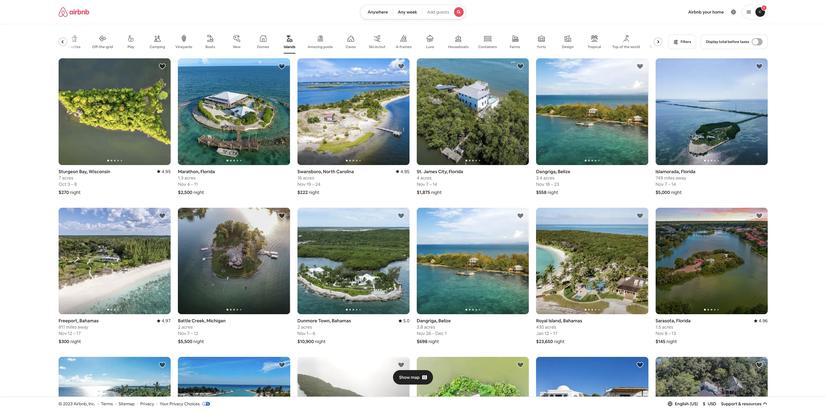 Task type: describe. For each thing, give the bounding box(es) containing it.
design
[[562, 45, 574, 49]]

acres inside st. james city, florida 4 acres nov 7 – 14 $1,875 night
[[421, 175, 432, 181]]

$558
[[537, 189, 547, 195]]

add to wishlist: treasure beach, jamaica image
[[637, 362, 644, 369]]

off-the-grid
[[92, 44, 113, 49]]

privacy link
[[140, 401, 154, 407]]

add to wishlist: cook island, florida image
[[159, 362, 166, 369]]

add to wishlist: venice, florida image
[[278, 362, 285, 369]]

$ usd
[[704, 401, 717, 407]]

$222
[[298, 189, 308, 195]]

23
[[554, 181, 560, 187]]

add to wishlist: battle creek, michigan image
[[278, 212, 285, 219]]

4 · from the left
[[157, 401, 158, 407]]

amazing
[[308, 45, 323, 49]]

yurts
[[537, 45, 546, 49]]

add to wishlist: dangriga, belize image
[[637, 63, 644, 70]]

– inside swansboro, north carolina 16 acres nov 19 – 24 $222 night
[[312, 181, 314, 187]]

james
[[424, 169, 438, 174]]

4 inside marathon, florida 1.3 acres nov 4 – 11 $2,500 night
[[187, 181, 190, 187]]

$23,650
[[537, 339, 553, 344]]

add to wishlist: dangriga, belize image
[[517, 212, 525, 219]]

add
[[427, 9, 436, 15]]

5.0 out of 5 average rating image
[[399, 318, 410, 324]]

none search field containing anywhere
[[360, 5, 466, 19]]

nov inside dunmore town, bahamas 2 acres nov 1 – 6 $10,900 night
[[298, 331, 306, 336]]

acres inside royal island, bahamas 430 acres jan 12 – 17 $23,650 night
[[545, 324, 557, 330]]

world
[[631, 45, 640, 49]]

19
[[307, 181, 311, 187]]

17 for acres
[[554, 331, 558, 336]]

houseboats
[[448, 44, 469, 49]]

add to wishlist: swansboro, north carolina image
[[398, 63, 405, 70]]

privacy inside your privacy choices "link"
[[170, 401, 183, 407]]

sitemap
[[119, 401, 135, 407]]

your privacy choices link
[[160, 401, 210, 407]]

your
[[160, 401, 169, 407]]

pools
[[324, 45, 333, 49]]

display total before taxes button
[[701, 35, 768, 49]]

carolina
[[337, 169, 354, 174]]

night inside dangriga, belize 3.8 acres nov 26 – dec 1 $698 night
[[429, 339, 439, 344]]

$
[[704, 401, 706, 407]]

airbnb,
[[74, 401, 88, 407]]

florida for marathon, florida 1.3 acres nov 4 – 11 $2,500 night
[[201, 169, 215, 174]]

(us)
[[690, 401, 699, 407]]

– inside st. james city, florida 4 acres nov 7 – 14 $1,875 night
[[430, 181, 432, 187]]

miles for 12
[[66, 324, 77, 330]]

add guests button
[[422, 5, 466, 19]]

8 inside sarasota, florida 1.5 acres nov 8 – 13 $145 night
[[665, 331, 668, 336]]

2 · from the left
[[115, 401, 116, 407]]

resources
[[743, 401, 762, 407]]

nov inside dangriga, belize 3.8 acres nov 26 – dec 1 $698 night
[[417, 331, 425, 336]]

811
[[59, 324, 65, 330]]

7 inside sturgeon bay, wisconsin 7 acres oct 3 – 8 $270 night
[[59, 175, 61, 181]]

7 inside battle creek, michigan 2 acres nov 7 – 12 $5,500 night
[[187, 331, 190, 336]]

support & resources button
[[722, 401, 768, 407]]

terms
[[101, 401, 113, 407]]

add to wishlist: sturgeon bay, wisconsin image
[[159, 63, 166, 70]]

filters button
[[669, 35, 697, 49]]

4.95 for carolina
[[401, 169, 410, 174]]

map
[[411, 375, 420, 380]]

new
[[233, 45, 241, 49]]

$1,875
[[417, 189, 430, 195]]

add to wishlist: royal island, bahamas image
[[637, 212, 644, 219]]

st. james city, florida 4 acres nov 7 – 14 $1,875 night
[[417, 169, 463, 195]]

1 inside dangriga, belize 3.8 acres nov 26 – dec 1 $698 night
[[445, 331, 447, 336]]

the
[[624, 45, 630, 49]]

domes
[[257, 45, 269, 49]]

$698
[[417, 339, 428, 344]]

battle
[[178, 318, 191, 324]]

any week
[[398, 9, 418, 15]]

night inside battle creek, michigan 2 acres nov 7 – 12 $5,500 night
[[193, 339, 204, 344]]

airbnb your home link
[[685, 6, 728, 18]]

2 for dunmore
[[298, 324, 300, 330]]

24
[[315, 181, 321, 187]]

florida for islamorada, florida 749 miles away nov 7 – 14 $5,000 night
[[682, 169, 696, 174]]

7 inside st. james city, florida 4 acres nov 7 – 14 $1,875 night
[[426, 181, 429, 187]]

– inside royal island, bahamas 430 acres jan 12 – 17 $23,650 night
[[550, 331, 553, 336]]

farms
[[510, 45, 520, 49]]

14 inside st. james city, florida 4 acres nov 7 – 14 $1,875 night
[[433, 181, 437, 187]]

airbnb your home
[[689, 9, 724, 15]]

©
[[58, 401, 62, 407]]

florida for sarasota, florida 1.5 acres nov 8 – 13 $145 night
[[677, 318, 691, 324]]

total
[[720, 39, 728, 44]]

12 for jan
[[545, 331, 549, 336]]

royal
[[537, 318, 548, 324]]

bahamas inside freeport, bahamas 811 miles away nov 12 – 17 $300 night
[[79, 318, 99, 324]]

of
[[620, 45, 624, 49]]

airbnb
[[689, 9, 702, 15]]

night inside dangriga, belize 3.4 acres nov 18 – 23 $558 night
[[548, 189, 559, 195]]

show map
[[400, 375, 420, 380]]

anywhere
[[368, 9, 388, 15]]

3
[[67, 181, 70, 187]]

26
[[426, 331, 431, 336]]

away for florida
[[676, 175, 687, 181]]

acres inside sturgeon bay, wisconsin 7 acres oct 3 – 8 $270 night
[[62, 175, 73, 181]]

12 inside battle creek, michigan 2 acres nov 7 – 12 $5,500 night
[[194, 331, 198, 336]]

tropical
[[588, 45, 601, 49]]

in/out
[[375, 45, 386, 49]]

week
[[407, 9, 418, 15]]

add to wishlist: dunmore town, bahamas image
[[398, 212, 405, 219]]

nov inside battle creek, michigan 2 acres nov 7 – 12 $5,500 night
[[178, 331, 186, 336]]

any week button
[[393, 5, 423, 19]]

show map button
[[393, 370, 433, 385]]

1 inside dunmore town, bahamas 2 acres nov 1 – 6 $10,900 night
[[307, 331, 309, 336]]

st.
[[417, 169, 423, 174]]

add to wishlist: freeport, bahamas image
[[159, 212, 166, 219]]

1 button
[[742, 5, 768, 19]]

florida inside st. james city, florida 4 acres nov 7 – 14 $1,875 night
[[449, 169, 463, 174]]

night inside marathon, florida 1.3 acres nov 4 – 11 $2,500 night
[[193, 189, 204, 195]]

4.96 out of 5 average rating image
[[754, 318, 768, 324]]

add to wishlist: marathon, florida image
[[278, 63, 285, 70]]

nov inside freeport, bahamas 811 miles away nov 12 – 17 $300 night
[[59, 331, 67, 336]]

night inside sarasota, florida 1.5 acres nov 8 – 13 $145 night
[[667, 339, 678, 345]]

bahamas for dunmore town, bahamas 2 acres nov 1 – 6 $10,900 night
[[332, 318, 351, 324]]

add to wishlist: st. james city, florida image
[[517, 63, 525, 70]]

4.95 out of 5 average rating image
[[396, 169, 410, 174]]

filters
[[681, 39, 692, 44]]

breakfasts
[[661, 45, 679, 49]]

4.97
[[162, 318, 171, 324]]

containers
[[479, 45, 497, 49]]

michigan
[[207, 318, 226, 324]]

3.4
[[537, 175, 543, 181]]

$5,500
[[178, 339, 192, 344]]

play
[[127, 45, 134, 49]]

acres inside battle creek, michigan 2 acres nov 7 – 12 $5,500 night
[[182, 324, 193, 330]]

8 inside sturgeon bay, wisconsin 7 acres oct 3 – 8 $270 night
[[74, 181, 77, 187]]

& for bed
[[657, 45, 660, 49]]

– inside sarasota, florida 1.5 acres nov 8 – 13 $145 night
[[669, 331, 671, 336]]

night inside islamorada, florida 749 miles away nov 7 – 14 $5,000 night
[[672, 189, 682, 195]]

– inside dangriga, belize 3.4 acres nov 18 – 23 $558 night
[[551, 181, 553, 187]]

acres inside dangriga, belize 3.4 acres nov 18 – 23 $558 night
[[544, 175, 555, 181]]

battle creek, michigan 2 acres nov 7 – 12 $5,500 night
[[178, 318, 226, 344]]

add guests
[[427, 9, 450, 15]]

bed
[[650, 45, 657, 49]]

night inside swansboro, north carolina 16 acres nov 19 – 24 $222 night
[[309, 189, 320, 195]]

terms · sitemap · privacy ·
[[101, 401, 158, 407]]

$145
[[656, 339, 666, 345]]

night inside freeport, bahamas 811 miles away nov 12 – 17 $300 night
[[70, 339, 81, 344]]



Task type: locate. For each thing, give the bounding box(es) containing it.
17 down freeport,
[[76, 331, 81, 336]]

0 vertical spatial 4
[[417, 175, 420, 181]]

– inside dunmore town, bahamas 2 acres nov 1 – 6 $10,900 night
[[310, 331, 312, 336]]

2 12 from the left
[[194, 331, 198, 336]]

– up $23,650 at the bottom right of page
[[550, 331, 553, 336]]

group
[[59, 30, 679, 54], [59, 58, 171, 165], [178, 58, 290, 165], [298, 58, 410, 165], [417, 58, 529, 165], [537, 58, 649, 165], [656, 58, 768, 165], [59, 208, 171, 314], [178, 208, 290, 314], [298, 208, 410, 314], [417, 208, 529, 314], [537, 208, 649, 314], [656, 208, 768, 314], [59, 357, 171, 411], [178, 357, 290, 411], [298, 357, 410, 411], [417, 357, 529, 411], [537, 357, 649, 411], [656, 357, 768, 411]]

0 horizontal spatial belize
[[439, 318, 451, 324]]

1 privacy from the left
[[140, 401, 154, 407]]

dangriga, up 3.4
[[537, 169, 557, 174]]

miles inside freeport, bahamas 811 miles away nov 12 – 17 $300 night
[[66, 324, 77, 330]]

1 horizontal spatial miles
[[664, 175, 675, 181]]

dangriga, inside dangriga, belize 3.8 acres nov 26 – dec 1 $698 night
[[417, 318, 438, 324]]

acres inside swansboro, north carolina 16 acres nov 19 – 24 $222 night
[[303, 175, 314, 181]]

island,
[[549, 318, 562, 324]]

0 horizontal spatial privacy
[[140, 401, 154, 407]]

night right "$1,875"
[[431, 189, 442, 195]]

bahamas for royal island, bahamas 430 acres jan 12 – 17 $23,650 night
[[563, 318, 583, 324]]

– inside sturgeon bay, wisconsin 7 acres oct 3 – 8 $270 night
[[71, 181, 73, 187]]

1 · from the left
[[98, 401, 99, 407]]

1 4.95 from the left
[[162, 169, 171, 174]]

night right $23,650 at the bottom right of page
[[554, 339, 565, 344]]

– left 13
[[669, 331, 671, 336]]

inc.
[[89, 401, 95, 407]]

8 right 3
[[74, 181, 77, 187]]

–
[[71, 181, 73, 187], [191, 181, 193, 187], [430, 181, 432, 187], [551, 181, 553, 187], [312, 181, 314, 187], [669, 181, 671, 187], [73, 331, 75, 336], [191, 331, 193, 336], [432, 331, 435, 336], [550, 331, 553, 336], [310, 331, 312, 336], [669, 331, 671, 336]]

1 horizontal spatial belize
[[558, 169, 571, 174]]

1 vertical spatial dangriga,
[[417, 318, 438, 324]]

2 inside battle creek, michigan 2 acres nov 7 – 12 $5,500 night
[[178, 324, 181, 330]]

acres up 26
[[424, 324, 435, 330]]

2 bahamas from the left
[[563, 318, 583, 324]]

& right bed at the top
[[657, 45, 660, 49]]

4 left 11
[[187, 181, 190, 187]]

bahamas
[[79, 318, 99, 324], [563, 318, 583, 324], [332, 318, 351, 324]]

4 down st.
[[417, 175, 420, 181]]

acres inside sarasota, florida 1.5 acres nov 8 – 13 $145 night
[[662, 324, 674, 330]]

17 down island,
[[554, 331, 558, 336]]

0 horizontal spatial 8
[[74, 181, 77, 187]]

1 2 from the left
[[178, 324, 181, 330]]

– right 19
[[312, 181, 314, 187]]

1 horizontal spatial 1
[[445, 331, 447, 336]]

1 horizontal spatial 17
[[554, 331, 558, 336]]

nov down 16
[[298, 181, 306, 187]]

acres up 19
[[303, 175, 314, 181]]

jan
[[537, 331, 544, 336]]

boats
[[205, 45, 215, 49]]

away inside freeport, bahamas 811 miles away nov 12 – 17 $300 night
[[78, 324, 88, 330]]

away
[[676, 175, 687, 181], [78, 324, 88, 330]]

2
[[178, 324, 181, 330], [298, 324, 300, 330]]

florida inside islamorada, florida 749 miles away nov 7 – 14 $5,000 night
[[682, 169, 696, 174]]

14 down islamorada,
[[672, 181, 676, 187]]

florida right marathon,
[[201, 169, 215, 174]]

privacy right your
[[170, 401, 183, 407]]

night right $5,500
[[193, 339, 204, 344]]

luxe
[[426, 45, 434, 49]]

nov inside st. james city, florida 4 acres nov 7 – 14 $1,875 night
[[417, 181, 425, 187]]

any
[[398, 9, 406, 15]]

belize up "dec"
[[439, 318, 451, 324]]

dangriga, inside dangriga, belize 3.4 acres nov 18 – 23 $558 night
[[537, 169, 557, 174]]

english (us)
[[676, 401, 699, 407]]

acres down james
[[421, 175, 432, 181]]

acres down marathon,
[[184, 175, 196, 181]]

night inside royal island, bahamas 430 acres jan 12 – 17 $23,650 night
[[554, 339, 565, 344]]

nov down 1.5
[[656, 331, 664, 336]]

· right inc.
[[98, 401, 99, 407]]

nov down 749
[[656, 181, 664, 187]]

1 horizontal spatial away
[[676, 175, 687, 181]]

1 vertical spatial away
[[78, 324, 88, 330]]

your privacy choices
[[160, 401, 200, 407]]

away down islamorada,
[[676, 175, 687, 181]]

dangriga, for 3.8
[[417, 318, 438, 324]]

freeport,
[[59, 318, 78, 324]]

1 horizontal spatial 4.95
[[401, 169, 410, 174]]

3 12 from the left
[[545, 331, 549, 336]]

florida right sarasota,
[[677, 318, 691, 324]]

acres
[[62, 175, 73, 181], [184, 175, 196, 181], [421, 175, 432, 181], [544, 175, 555, 181], [303, 175, 314, 181], [182, 324, 193, 330], [424, 324, 435, 330], [545, 324, 557, 330], [301, 324, 312, 330], [662, 324, 674, 330]]

4.95 left st.
[[401, 169, 410, 174]]

& for support
[[739, 401, 742, 407]]

acres down dunmore
[[301, 324, 312, 330]]

belize for dangriga, belize 3.8 acres nov 26 – dec 1 $698 night
[[439, 318, 451, 324]]

add to wishlist: beaufort, south carolina image
[[756, 362, 764, 369]]

14 inside islamorada, florida 749 miles away nov 7 – 14 $5,000 night
[[672, 181, 676, 187]]

away for bahamas
[[78, 324, 88, 330]]

1 14 from the left
[[433, 181, 437, 187]]

away down freeport,
[[78, 324, 88, 330]]

1 vertical spatial 8
[[665, 331, 668, 336]]

1 vertical spatial &
[[739, 401, 742, 407]]

guests
[[437, 9, 450, 15]]

5.0
[[403, 318, 410, 324]]

2 for battle
[[178, 324, 181, 330]]

1 horizontal spatial 2
[[298, 324, 300, 330]]

6
[[313, 331, 315, 336]]

2 14 from the left
[[672, 181, 676, 187]]

bahamas right freeport,
[[79, 318, 99, 324]]

8 left 13
[[665, 331, 668, 336]]

0 horizontal spatial miles
[[66, 324, 77, 330]]

acres up 18
[[544, 175, 555, 181]]

14 down james
[[433, 181, 437, 187]]

4.95 for wisconsin
[[162, 169, 171, 174]]

night inside dunmore town, bahamas 2 acres nov 1 – 6 $10,900 night
[[315, 339, 326, 345]]

miles down freeport,
[[66, 324, 77, 330]]

1 vertical spatial belize
[[439, 318, 451, 324]]

nov up $10,900
[[298, 331, 306, 336]]

anywhere button
[[360, 5, 393, 19]]

acres inside dangriga, belize 3.8 acres nov 26 – dec 1 $698 night
[[424, 324, 435, 330]]

acres down island,
[[545, 324, 557, 330]]

1 17 from the left
[[76, 331, 81, 336]]

show
[[400, 375, 410, 380]]

florida
[[201, 169, 215, 174], [449, 169, 463, 174], [682, 169, 696, 174], [677, 318, 691, 324]]

belize for dangriga, belize 3.4 acres nov 18 – 23 $558 night
[[558, 169, 571, 174]]

add to wishlist: islamorada, florida image
[[756, 63, 764, 70]]

nov inside sarasota, florida 1.5 acres nov 8 – 13 $145 night
[[656, 331, 664, 336]]

18
[[546, 181, 550, 187]]

bahamas inside royal island, bahamas 430 acres jan 12 – 17 $23,650 night
[[563, 318, 583, 324]]

– right 3
[[71, 181, 73, 187]]

night down 11
[[193, 189, 204, 195]]

4.95 out of 5 average rating image
[[157, 169, 171, 174]]

12 inside freeport, bahamas 811 miles away nov 12 – 17 $300 night
[[68, 331, 72, 336]]

12 right jan at the bottom of the page
[[545, 331, 549, 336]]

acres down battle
[[182, 324, 193, 330]]

12
[[68, 331, 72, 336], [194, 331, 198, 336], [545, 331, 549, 336]]

– up "$1,875"
[[430, 181, 432, 187]]

nov down 1.3
[[178, 181, 186, 187]]

3 bahamas from the left
[[332, 318, 351, 324]]

english
[[676, 401, 690, 407]]

1.3
[[178, 175, 183, 181]]

city,
[[438, 169, 448, 174]]

acres down sturgeon
[[62, 175, 73, 181]]

· left your
[[157, 401, 158, 407]]

nov inside islamorada, florida 749 miles away nov 7 – 14 $5,000 night
[[656, 181, 664, 187]]

add to wishlist: belize city, belize image
[[398, 362, 405, 369]]

bahamas inside dunmore town, bahamas 2 acres nov 1 – 6 $10,900 night
[[332, 318, 351, 324]]

– right 26
[[432, 331, 435, 336]]

1 inside dropdown button
[[764, 6, 765, 10]]

night down "24"
[[309, 189, 320, 195]]

top
[[613, 45, 619, 49]]

2 horizontal spatial bahamas
[[563, 318, 583, 324]]

night right $5,000
[[672, 189, 682, 195]]

2 inside dunmore town, bahamas 2 acres nov 1 – 6 $10,900 night
[[298, 324, 300, 330]]

0 horizontal spatial 12
[[68, 331, 72, 336]]

2 horizontal spatial 12
[[545, 331, 549, 336]]

add to wishlist: sarasota, florida image
[[517, 362, 525, 369]]

night right $300
[[70, 339, 81, 344]]

1 horizontal spatial privacy
[[170, 401, 183, 407]]

– down freeport,
[[73, 331, 75, 336]]

· left privacy link
[[137, 401, 138, 407]]

12 inside royal island, bahamas 430 acres jan 12 – 17 $23,650 night
[[545, 331, 549, 336]]

1 horizontal spatial bahamas
[[332, 318, 351, 324]]

vineyards
[[175, 45, 192, 49]]

grid
[[106, 44, 113, 49]]

miles inside islamorada, florida 749 miles away nov 7 – 14 $5,000 night
[[664, 175, 675, 181]]

ski-
[[369, 45, 375, 49]]

8
[[74, 181, 77, 187], [665, 331, 668, 336]]

belize inside dangriga, belize 3.4 acres nov 18 – 23 $558 night
[[558, 169, 571, 174]]

sitemap link
[[119, 401, 135, 407]]

miles down islamorada,
[[664, 175, 675, 181]]

0 vertical spatial miles
[[664, 175, 675, 181]]

profile element
[[474, 0, 768, 24]]

4.95
[[162, 169, 171, 174], [401, 169, 410, 174]]

12 down creek,
[[194, 331, 198, 336]]

7 up the "oct"
[[59, 175, 61, 181]]

your
[[703, 9, 712, 15]]

– inside marathon, florida 1.3 acres nov 4 – 11 $2,500 night
[[191, 181, 193, 187]]

0 horizontal spatial away
[[78, 324, 88, 330]]

– right 18
[[551, 181, 553, 187]]

islamorada, florida 749 miles away nov 7 – 14 $5,000 night
[[656, 169, 696, 195]]

nov inside dangriga, belize 3.4 acres nov 18 – 23 $558 night
[[537, 181, 545, 187]]

0 horizontal spatial 17
[[76, 331, 81, 336]]

7
[[59, 175, 61, 181], [426, 181, 429, 187], [665, 181, 668, 187], [187, 331, 190, 336]]

1 vertical spatial miles
[[66, 324, 77, 330]]

taxes
[[741, 39, 750, 44]]

2 2 from the left
[[298, 324, 300, 330]]

0 horizontal spatial 1
[[307, 331, 309, 336]]

display
[[707, 39, 719, 44]]

acres inside dunmore town, bahamas 2 acres nov 1 – 6 $10,900 night
[[301, 324, 312, 330]]

0 horizontal spatial bahamas
[[79, 318, 99, 324]]

nov inside marathon, florida 1.3 acres nov 4 – 11 $2,500 night
[[178, 181, 186, 187]]

– inside freeport, bahamas 811 miles away nov 12 – 17 $300 night
[[73, 331, 75, 336]]

sarasota, florida 1.5 acres nov 8 – 13 $145 night
[[656, 318, 691, 345]]

home
[[713, 9, 724, 15]]

12 for nov
[[68, 331, 72, 336]]

belize inside dangriga, belize 3.8 acres nov 26 – dec 1 $698 night
[[439, 318, 451, 324]]

1 horizontal spatial &
[[739, 401, 742, 407]]

north
[[323, 169, 336, 174]]

7 up $5,500
[[187, 331, 190, 336]]

17 for away
[[76, 331, 81, 336]]

dunmore town, bahamas 2 acres nov 1 – 6 $10,900 night
[[298, 318, 351, 345]]

swansboro,
[[298, 169, 322, 174]]

& inside group
[[657, 45, 660, 49]]

florida right islamorada,
[[682, 169, 696, 174]]

$270
[[59, 189, 69, 195]]

– left the 6
[[310, 331, 312, 336]]

4.97 out of 5 average rating image
[[157, 318, 171, 324]]

away inside islamorada, florida 749 miles away nov 7 – 14 $5,000 night
[[676, 175, 687, 181]]

the-
[[99, 44, 106, 49]]

0 vertical spatial away
[[676, 175, 687, 181]]

a-frames
[[396, 45, 412, 49]]

&
[[657, 45, 660, 49], [739, 401, 742, 407]]

dunmore
[[298, 318, 317, 324]]

$10,900
[[298, 339, 314, 345]]

0 vertical spatial 8
[[74, 181, 77, 187]]

nov down 811
[[59, 331, 67, 336]]

bahamas right island,
[[563, 318, 583, 324]]

1 horizontal spatial 12
[[194, 331, 198, 336]]

& right support
[[739, 401, 742, 407]]

7 up "$1,875"
[[426, 181, 429, 187]]

– up $5,500
[[191, 331, 193, 336]]

17
[[76, 331, 81, 336], [554, 331, 558, 336]]

7 up $5,000
[[665, 181, 668, 187]]

0 vertical spatial &
[[657, 45, 660, 49]]

0 horizontal spatial 4.95
[[162, 169, 171, 174]]

sturgeon bay, wisconsin 7 acres oct 3 – 8 $270 night
[[59, 169, 110, 195]]

oct
[[59, 181, 66, 187]]

3.8
[[417, 324, 423, 330]]

islands
[[284, 45, 296, 49]]

4.95 left marathon,
[[162, 169, 171, 174]]

16
[[298, 175, 302, 181]]

nov down 3.4
[[537, 181, 545, 187]]

1 horizontal spatial 14
[[672, 181, 676, 187]]

1 bahamas from the left
[[79, 318, 99, 324]]

bahamas right town,
[[332, 318, 351, 324]]

florida right city,
[[449, 169, 463, 174]]

night down 26
[[429, 339, 439, 344]]

749
[[656, 175, 663, 181]]

$300
[[59, 339, 69, 344]]

3 · from the left
[[137, 401, 138, 407]]

usd
[[708, 401, 717, 407]]

4.96
[[759, 318, 768, 324]]

17 inside royal island, bahamas 430 acres jan 12 – 17 $23,650 night
[[554, 331, 558, 336]]

camping
[[150, 45, 165, 49]]

before
[[729, 39, 740, 44]]

7 inside islamorada, florida 749 miles away nov 7 – 14 $5,000 night
[[665, 181, 668, 187]]

dangriga, belize 3.8 acres nov 26 – dec 1 $698 night
[[417, 318, 451, 344]]

night inside sturgeon bay, wisconsin 7 acres oct 3 – 8 $270 night
[[70, 189, 81, 195]]

dangriga, for 3.4
[[537, 169, 557, 174]]

1 vertical spatial 4
[[187, 181, 190, 187]]

– inside dangriga, belize 3.8 acres nov 26 – dec 1 $698 night
[[432, 331, 435, 336]]

bed & breakfasts
[[650, 45, 679, 49]]

0 horizontal spatial 14
[[433, 181, 437, 187]]

support & resources
[[722, 401, 762, 407]]

0 horizontal spatial dangriga,
[[417, 318, 438, 324]]

2 down battle
[[178, 324, 181, 330]]

group containing off-the-grid
[[59, 30, 679, 54]]

acres down sarasota,
[[662, 324, 674, 330]]

ski-in/out
[[369, 45, 386, 49]]

night down 13
[[667, 339, 678, 345]]

· right the terms
[[115, 401, 116, 407]]

miles for 7
[[664, 175, 675, 181]]

dangriga, up 3.8
[[417, 318, 438, 324]]

florida inside marathon, florida 1.3 acres nov 4 – 11 $2,500 night
[[201, 169, 215, 174]]

0 horizontal spatial 2
[[178, 324, 181, 330]]

2 privacy from the left
[[170, 401, 183, 407]]

nov inside swansboro, north carolina 16 acres nov 19 – 24 $222 night
[[298, 181, 306, 187]]

miles
[[664, 175, 675, 181], [66, 324, 77, 330]]

12 up $300
[[68, 331, 72, 336]]

1 12 from the left
[[68, 331, 72, 336]]

night inside st. james city, florida 4 acres nov 7 – 14 $1,875 night
[[431, 189, 442, 195]]

nov up "$1,875"
[[417, 181, 425, 187]]

night down the 6
[[315, 339, 326, 345]]

1 horizontal spatial dangriga,
[[537, 169, 557, 174]]

0 horizontal spatial 4
[[187, 181, 190, 187]]

0 vertical spatial dangriga,
[[537, 169, 557, 174]]

nov down 3.8
[[417, 331, 425, 336]]

$2,500
[[178, 189, 192, 195]]

1 horizontal spatial 4
[[417, 175, 420, 181]]

0 horizontal spatial &
[[657, 45, 660, 49]]

nov up $5,500
[[178, 331, 186, 336]]

night down 3
[[70, 189, 81, 195]]

privacy left your
[[140, 401, 154, 407]]

– inside battle creek, michigan 2 acres nov 7 – 12 $5,500 night
[[191, 331, 193, 336]]

2 17 from the left
[[554, 331, 558, 336]]

support
[[722, 401, 738, 407]]

– up $5,000
[[669, 181, 671, 187]]

display total before taxes
[[707, 39, 750, 44]]

marathon, florida 1.3 acres nov 4 – 11 $2,500 night
[[178, 169, 215, 195]]

caves
[[346, 45, 356, 49]]

1
[[764, 6, 765, 10], [445, 331, 447, 336], [307, 331, 309, 336]]

2 down dunmore
[[298, 324, 300, 330]]

None search field
[[360, 5, 466, 19]]

2 horizontal spatial 1
[[764, 6, 765, 10]]

freeport, bahamas 811 miles away nov 12 – 17 $300 night
[[59, 318, 99, 344]]

17 inside freeport, bahamas 811 miles away nov 12 – 17 $300 night
[[76, 331, 81, 336]]

2 4.95 from the left
[[401, 169, 410, 174]]

castles
[[68, 45, 80, 49]]

add to wishlist: sarasota, florida image
[[756, 212, 764, 219]]

4 inside st. james city, florida 4 acres nov 7 – 14 $1,875 night
[[417, 175, 420, 181]]

acres inside marathon, florida 1.3 acres nov 4 – 11 $2,500 night
[[184, 175, 196, 181]]

– inside islamorada, florida 749 miles away nov 7 – 14 $5,000 night
[[669, 181, 671, 187]]

– left 11
[[191, 181, 193, 187]]

0 vertical spatial belize
[[558, 169, 571, 174]]

belize up 23
[[558, 169, 571, 174]]

night down 23
[[548, 189, 559, 195]]

marathon,
[[178, 169, 200, 174]]

frames
[[400, 45, 412, 49]]

1 horizontal spatial 8
[[665, 331, 668, 336]]

florida inside sarasota, florida 1.5 acres nov 8 – 13 $145 night
[[677, 318, 691, 324]]



Task type: vqa. For each thing, say whether or not it's contained in the screenshot.


